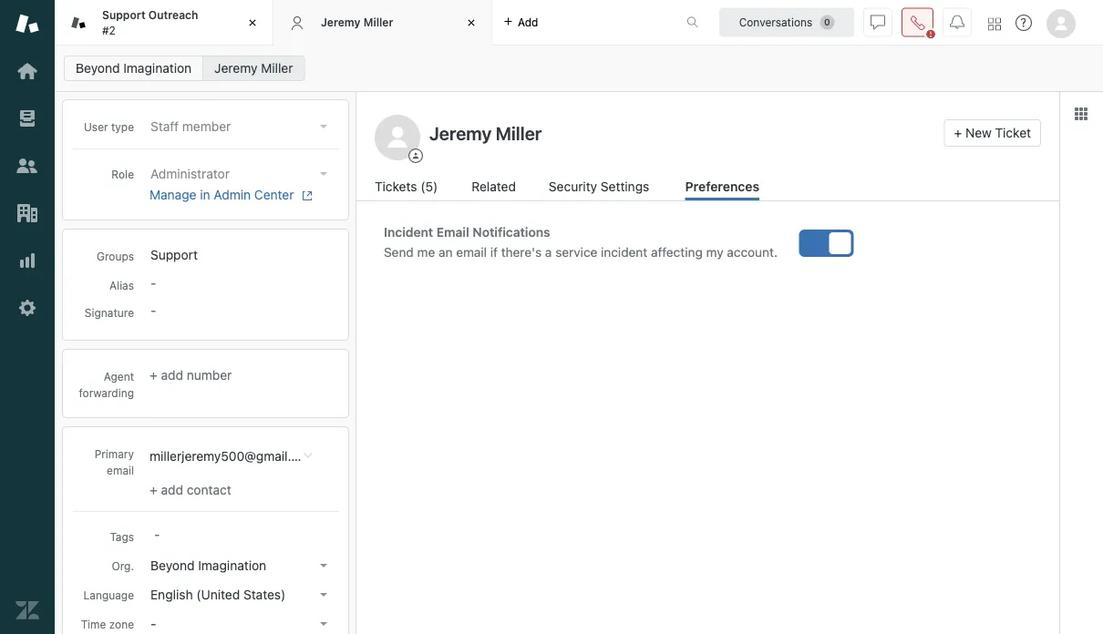 Task type: describe. For each thing, give the bounding box(es) containing it.
preferences link
[[686, 177, 760, 201]]

my
[[707, 245, 724, 260]]

arrow down image
[[320, 623, 327, 627]]

preferences
[[686, 179, 760, 194]]

staff member
[[151, 119, 231, 134]]

in
[[200, 187, 210, 203]]

related
[[472, 179, 516, 194]]

views image
[[16, 107, 39, 130]]

english (united states) button
[[145, 583, 335, 608]]

staff
[[151, 119, 179, 134]]

arrow down image for administrator
[[320, 172, 327, 176]]

support for support outreach #2
[[102, 9, 146, 22]]

+ add number
[[150, 368, 232, 383]]

tags
[[110, 531, 134, 544]]

main element
[[0, 0, 55, 635]]

service
[[556, 245, 598, 260]]

administrator
[[151, 166, 230, 182]]

email inside primary email
[[107, 464, 134, 477]]

(united
[[196, 588, 240, 603]]

user type
[[84, 120, 134, 133]]

+ new ticket button
[[945, 119, 1042, 147]]

groups
[[97, 250, 134, 263]]

add inside add dropdown button
[[518, 16, 539, 29]]

org.
[[112, 560, 134, 573]]

support outreach #2
[[102, 9, 198, 36]]

time zone
[[81, 618, 134, 631]]

center
[[254, 187, 294, 203]]

millerjeremy500@gmail.com
[[150, 449, 317, 464]]

+ for + new ticket
[[955, 125, 963, 140]]

imagination inside button
[[198, 559, 267, 574]]

contact
[[187, 483, 232, 498]]

get started image
[[16, 59, 39, 83]]

beyond imagination inside beyond imagination link
[[76, 61, 192, 76]]

admin image
[[16, 296, 39, 320]]

staff member button
[[145, 114, 335, 140]]

jeremy miller inside jeremy miller tab
[[321, 16, 394, 29]]

- button
[[145, 612, 335, 635]]

type
[[111, 120, 134, 133]]

tabs tab list
[[55, 0, 668, 46]]

arrow down image for english (united states)
[[320, 594, 327, 597]]

add button
[[493, 0, 550, 45]]

primary
[[95, 448, 134, 461]]

(5)
[[421, 179, 438, 194]]

administrator button
[[145, 161, 335, 187]]

english
[[151, 588, 193, 603]]

get help image
[[1016, 15, 1033, 31]]

settings
[[601, 179, 650, 194]]

send
[[384, 245, 414, 260]]

a
[[545, 245, 552, 260]]

+ add contact
[[150, 483, 232, 498]]

agent
[[104, 370, 134, 383]]

time
[[81, 618, 106, 631]]

zendesk image
[[16, 599, 39, 623]]

zone
[[109, 618, 134, 631]]

role
[[112, 168, 134, 181]]

customers image
[[16, 154, 39, 178]]

incident
[[384, 225, 434, 240]]

signature
[[85, 306, 134, 319]]



Task type: vqa. For each thing, say whether or not it's contained in the screenshot.
LEARN MORE
no



Task type: locate. For each thing, give the bounding box(es) containing it.
1 horizontal spatial support
[[151, 248, 198, 263]]

arrow down image inside beyond imagination button
[[320, 565, 327, 568]]

beyond imagination button
[[145, 554, 335, 579]]

1 vertical spatial beyond
[[151, 559, 195, 574]]

- field
[[147, 525, 335, 545]]

beyond down #2
[[76, 61, 120, 76]]

0 vertical spatial +
[[955, 125, 963, 140]]

email down primary
[[107, 464, 134, 477]]

close image
[[462, 14, 481, 32]]

support right the groups
[[151, 248, 198, 263]]

0 horizontal spatial support
[[102, 9, 146, 22]]

outreach
[[149, 9, 198, 22]]

arrow down image inside english (united states) button
[[320, 594, 327, 597]]

manage in admin center link
[[150, 187, 327, 203]]

1 arrow down image from the top
[[320, 125, 327, 129]]

1 vertical spatial imagination
[[198, 559, 267, 574]]

forwarding
[[79, 387, 134, 400]]

beyond imagination inside beyond imagination button
[[151, 559, 267, 574]]

0 vertical spatial support
[[102, 9, 146, 22]]

beyond inside secondary element
[[76, 61, 120, 76]]

+ inside button
[[955, 125, 963, 140]]

member
[[182, 119, 231, 134]]

agent forwarding
[[79, 370, 134, 400]]

None text field
[[424, 119, 937, 147]]

arrow down image for staff member
[[320, 125, 327, 129]]

#2
[[102, 24, 116, 36]]

beyond imagination down #2
[[76, 61, 192, 76]]

manage
[[150, 187, 197, 203]]

0 horizontal spatial jeremy
[[215, 61, 258, 76]]

add
[[518, 16, 539, 29], [161, 368, 183, 383], [161, 483, 183, 498]]

+ for + add number
[[150, 368, 158, 383]]

3 arrow down image from the top
[[320, 565, 327, 568]]

0 vertical spatial miller
[[364, 16, 394, 29]]

jeremy right close icon
[[321, 16, 361, 29]]

email left if
[[456, 245, 487, 260]]

0 vertical spatial imagination
[[123, 61, 192, 76]]

tickets (5) link
[[375, 177, 441, 201]]

jeremy miller inside jeremy miller link
[[215, 61, 293, 76]]

2 arrow down image from the top
[[320, 172, 327, 176]]

close image
[[244, 14, 262, 32]]

1 horizontal spatial jeremy
[[321, 16, 361, 29]]

1 horizontal spatial miller
[[364, 16, 394, 29]]

1 vertical spatial jeremy miller
[[215, 61, 293, 76]]

beyond inside button
[[151, 559, 195, 574]]

notifications image
[[951, 15, 965, 30]]

arrow down image inside administrator button
[[320, 172, 327, 176]]

an
[[439, 245, 453, 260]]

1 horizontal spatial beyond
[[151, 559, 195, 574]]

email inside the incident email notifications send me an email if there's a service incident affecting my account.
[[456, 245, 487, 260]]

security
[[549, 179, 598, 194]]

jeremy down close icon
[[215, 61, 258, 76]]

0 vertical spatial beyond imagination
[[76, 61, 192, 76]]

0 horizontal spatial jeremy miller
[[215, 61, 293, 76]]

+ new ticket
[[955, 125, 1032, 140]]

reporting image
[[16, 249, 39, 273]]

primary email
[[95, 448, 134, 477]]

add left contact
[[161, 483, 183, 498]]

add left number
[[161, 368, 183, 383]]

if
[[491, 245, 498, 260]]

manage in admin center
[[150, 187, 294, 203]]

security settings link
[[549, 177, 655, 201]]

support up #2
[[102, 9, 146, 22]]

zendesk support image
[[16, 12, 39, 36]]

arrow down image for beyond imagination
[[320, 565, 327, 568]]

incident email notifications send me an email if there's a service incident affecting my account.
[[384, 225, 778, 260]]

tickets
[[375, 179, 417, 194]]

1 vertical spatial beyond imagination
[[151, 559, 267, 574]]

add right close image
[[518, 16, 539, 29]]

states)
[[244, 588, 286, 603]]

jeremy
[[321, 16, 361, 29], [215, 61, 258, 76]]

notifications
[[473, 225, 551, 240]]

incident
[[601, 245, 648, 260]]

support
[[102, 9, 146, 22], [151, 248, 198, 263]]

miller inside secondary element
[[261, 61, 293, 76]]

2 vertical spatial +
[[150, 483, 158, 498]]

imagination inside secondary element
[[123, 61, 192, 76]]

0 vertical spatial beyond
[[76, 61, 120, 76]]

2 vertical spatial add
[[161, 483, 183, 498]]

new
[[966, 125, 992, 140]]

beyond imagination up the english (united states)
[[151, 559, 267, 574]]

beyond
[[76, 61, 120, 76], [151, 559, 195, 574]]

button displays agent's chat status as invisible. image
[[871, 15, 886, 30]]

1 vertical spatial jeremy
[[215, 61, 258, 76]]

0 horizontal spatial email
[[107, 464, 134, 477]]

jeremy miller link
[[203, 56, 305, 81]]

secondary element
[[55, 50, 1104, 87]]

imagination
[[123, 61, 192, 76], [198, 559, 267, 574]]

+
[[955, 125, 963, 140], [150, 368, 158, 383], [150, 483, 158, 498]]

0 horizontal spatial beyond
[[76, 61, 120, 76]]

jeremy miller
[[321, 16, 394, 29], [215, 61, 293, 76]]

zendesk products image
[[989, 18, 1002, 31]]

1 vertical spatial miller
[[261, 61, 293, 76]]

number
[[187, 368, 232, 383]]

miller inside tab
[[364, 16, 394, 29]]

beyond imagination
[[76, 61, 192, 76], [151, 559, 267, 574]]

user
[[84, 120, 108, 133]]

1 vertical spatial support
[[151, 248, 198, 263]]

+ right agent
[[150, 368, 158, 383]]

security settings
[[549, 179, 650, 194]]

tickets (5)
[[375, 179, 438, 194]]

1 horizontal spatial jeremy miller
[[321, 16, 394, 29]]

conversations
[[740, 16, 813, 29]]

jeremy miller tab
[[274, 0, 493, 46]]

support for support
[[151, 248, 198, 263]]

support inside the support outreach #2
[[102, 9, 146, 22]]

1 vertical spatial email
[[107, 464, 134, 477]]

alias
[[109, 279, 134, 292]]

miller
[[364, 16, 394, 29], [261, 61, 293, 76]]

0 horizontal spatial miller
[[261, 61, 293, 76]]

add for add contact
[[161, 483, 183, 498]]

organizations image
[[16, 202, 39, 225]]

tab containing support outreach
[[55, 0, 274, 46]]

email
[[437, 225, 470, 240]]

4 arrow down image from the top
[[320, 594, 327, 597]]

0 horizontal spatial imagination
[[123, 61, 192, 76]]

+ left contact
[[150, 483, 158, 498]]

add for add number
[[161, 368, 183, 383]]

0 vertical spatial jeremy miller
[[321, 16, 394, 29]]

0 vertical spatial email
[[456, 245, 487, 260]]

me
[[417, 245, 435, 260]]

imagination up english (united states) button
[[198, 559, 267, 574]]

0 vertical spatial jeremy
[[321, 16, 361, 29]]

english (united states)
[[151, 588, 286, 603]]

jeremy inside jeremy miller link
[[215, 61, 258, 76]]

+ for + add contact
[[150, 483, 158, 498]]

language
[[83, 589, 134, 602]]

beyond up english
[[151, 559, 195, 574]]

imagination down the support outreach #2
[[123, 61, 192, 76]]

there's
[[501, 245, 542, 260]]

conversations button
[[720, 8, 855, 37]]

tab
[[55, 0, 274, 46]]

1 horizontal spatial email
[[456, 245, 487, 260]]

1 horizontal spatial imagination
[[198, 559, 267, 574]]

related link
[[472, 177, 518, 201]]

email
[[456, 245, 487, 260], [107, 464, 134, 477]]

+ left new
[[955, 125, 963, 140]]

affecting
[[651, 245, 703, 260]]

apps image
[[1075, 107, 1089, 121]]

beyond imagination link
[[64, 56, 204, 81]]

admin
[[214, 187, 251, 203]]

1 vertical spatial add
[[161, 368, 183, 383]]

0 vertical spatial add
[[518, 16, 539, 29]]

account.
[[727, 245, 778, 260]]

arrow down image
[[320, 125, 327, 129], [320, 172, 327, 176], [320, 565, 327, 568], [320, 594, 327, 597]]

jeremy inside jeremy miller tab
[[321, 16, 361, 29]]

ticket
[[996, 125, 1032, 140]]

-
[[151, 617, 156, 632]]

1 vertical spatial +
[[150, 368, 158, 383]]

arrow down image inside staff member button
[[320, 125, 327, 129]]



